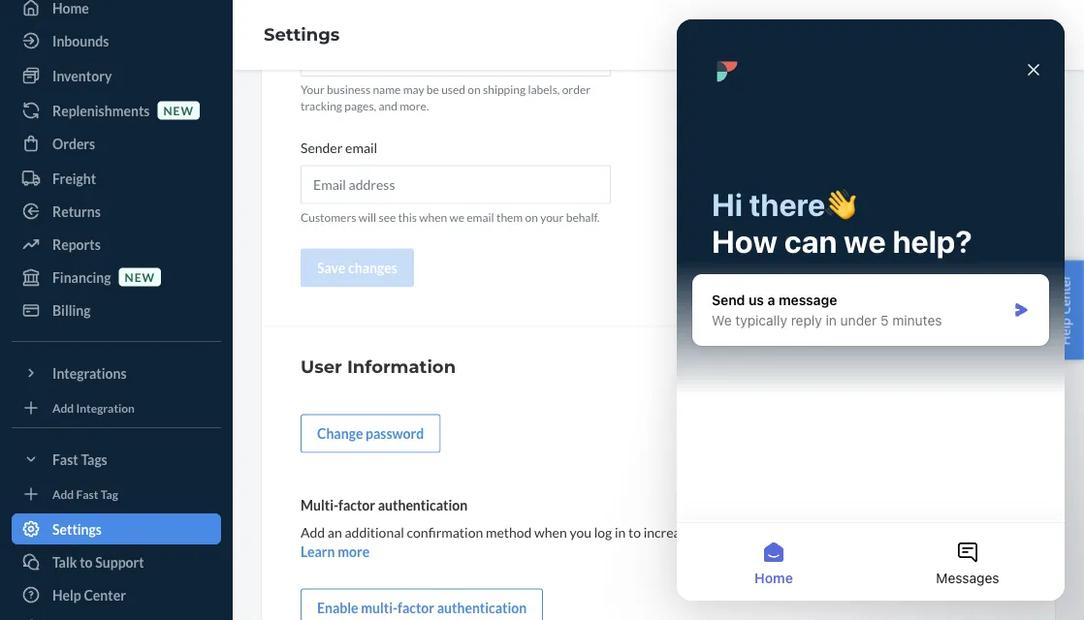 Task type: locate. For each thing, give the bounding box(es) containing it.
add integration
[[52, 401, 135, 415]]

1 horizontal spatial new
[[163, 103, 194, 117]]

0 vertical spatial settings link
[[264, 24, 340, 45]]

fast
[[52, 451, 78, 468], [76, 487, 98, 501]]

factor up additional
[[338, 498, 375, 514]]

0 vertical spatial email
[[345, 140, 377, 156]]

0 horizontal spatial when
[[419, 210, 447, 224]]

0 vertical spatial fast
[[52, 451, 78, 468]]

add inside add integration link
[[52, 401, 74, 415]]

1 vertical spatial help center
[[52, 587, 126, 604]]

when left you
[[534, 525, 567, 542]]

add for add integration
[[52, 401, 74, 415]]

confirmation
[[407, 525, 483, 542]]

fast tags button
[[12, 444, 221, 475]]

multi-factor authentication
[[301, 498, 468, 514]]

0 vertical spatial add
[[52, 401, 74, 415]]

1 horizontal spatial settings link
[[264, 24, 340, 45]]

1 vertical spatial when
[[534, 525, 567, 542]]

settings link up "talk to support" button
[[12, 514, 221, 545]]

Business name text field
[[301, 38, 611, 77]]

0 horizontal spatial to
[[80, 554, 93, 571]]

factor right the enable
[[398, 601, 435, 617]]

business
[[327, 83, 371, 97]]

add left integration
[[52, 401, 74, 415]]

inventory link
[[12, 60, 221, 91]]

returns
[[52, 203, 101, 220]]

email right sender
[[345, 140, 377, 156]]

to right talk
[[80, 554, 93, 571]]

integration
[[76, 401, 135, 415]]

0 horizontal spatial help
[[52, 587, 81, 604]]

2 vertical spatial add
[[301, 525, 325, 542]]

user
[[301, 357, 342, 378]]

email right we
[[467, 210, 494, 224]]

your
[[540, 210, 564, 224], [784, 525, 811, 542]]

fast left tag
[[76, 487, 98, 501]]

0 horizontal spatial on
[[468, 83, 481, 97]]

talk to support button
[[12, 547, 221, 578]]

1 vertical spatial add
[[52, 487, 74, 501]]

0 vertical spatial help
[[1057, 318, 1074, 346]]

new for financing
[[125, 270, 155, 284]]

multi-
[[361, 601, 398, 617]]

talk to support
[[52, 554, 144, 571]]

add down fast tags
[[52, 487, 74, 501]]

1 vertical spatial authentication
[[437, 601, 527, 617]]

0 vertical spatial help center
[[1057, 275, 1074, 346]]

settings up your
[[264, 24, 340, 45]]

settings link
[[264, 24, 340, 45], [12, 514, 221, 545]]

them
[[496, 210, 523, 224]]

add
[[52, 401, 74, 415], [52, 487, 74, 501], [301, 525, 325, 542]]

1 vertical spatial settings link
[[12, 514, 221, 545]]

authentication down method
[[437, 601, 527, 617]]

authentication up confirmation
[[378, 498, 468, 514]]

1 horizontal spatial help
[[1057, 318, 1074, 346]]

1 vertical spatial new
[[125, 270, 155, 284]]

0 vertical spatial center
[[1057, 275, 1074, 315]]

new
[[163, 103, 194, 117], [125, 270, 155, 284]]

method
[[486, 525, 532, 542]]

add up learn at the bottom of page
[[301, 525, 325, 542]]

shipping
[[483, 83, 526, 97]]

1 horizontal spatial on
[[525, 210, 538, 224]]

0 horizontal spatial your
[[540, 210, 564, 224]]

authentication
[[378, 498, 468, 514], [437, 601, 527, 617]]

new up "orders" link in the top left of the page
[[163, 103, 194, 117]]

1 vertical spatial to
[[80, 554, 93, 571]]

labels,
[[528, 83, 560, 97]]

on right used
[[468, 83, 481, 97]]

your right of
[[784, 525, 811, 542]]

1 horizontal spatial your
[[784, 525, 811, 542]]

help center button
[[1047, 261, 1084, 360]]

1 horizontal spatial to
[[628, 525, 641, 542]]

add fast tag
[[52, 487, 118, 501]]

0 vertical spatial to
[[628, 525, 641, 542]]

see
[[379, 210, 396, 224]]

1 horizontal spatial center
[[1057, 275, 1074, 315]]

your inside the add an additional confirmation method when you log in to increase the security of your account. learn more
[[784, 525, 811, 542]]

help center inside button
[[1057, 275, 1074, 346]]

help inside button
[[1057, 318, 1074, 346]]

fast left tags
[[52, 451, 78, 468]]

0 vertical spatial your
[[540, 210, 564, 224]]

email
[[345, 140, 377, 156], [467, 210, 494, 224]]

settings
[[264, 24, 340, 45], [52, 521, 102, 538]]

learn
[[301, 544, 335, 561]]

your left the behalf.
[[540, 210, 564, 224]]

orders link
[[12, 128, 221, 159]]

when left we
[[419, 210, 447, 224]]

pages,
[[345, 100, 376, 114]]

to
[[628, 525, 641, 542], [80, 554, 93, 571]]

integrations button
[[12, 358, 221, 389]]

changes
[[348, 260, 397, 277]]

center
[[1057, 275, 1074, 315], [84, 587, 126, 604]]

new for replenishments
[[163, 103, 194, 117]]

1 horizontal spatial email
[[467, 210, 494, 224]]

add inside add fast tag 'link'
[[52, 487, 74, 501]]

settings link up your
[[264, 24, 340, 45]]

help center
[[1057, 275, 1074, 346], [52, 587, 126, 604]]

0 vertical spatial settings
[[264, 24, 340, 45]]

enable multi-factor authentication
[[317, 601, 527, 617]]

save changes button
[[301, 249, 414, 288]]

0 vertical spatial when
[[419, 210, 447, 224]]

1 vertical spatial fast
[[76, 487, 98, 501]]

sender email
[[301, 140, 377, 156]]

1 horizontal spatial help center
[[1057, 275, 1074, 346]]

may
[[403, 83, 424, 97]]

fast tags
[[52, 451, 107, 468]]

0 vertical spatial new
[[163, 103, 194, 117]]

on
[[468, 83, 481, 97], [525, 210, 538, 224]]

tags
[[81, 451, 107, 468]]

when
[[419, 210, 447, 224], [534, 525, 567, 542]]

increase
[[644, 525, 693, 542]]

add fast tag link
[[12, 483, 221, 506]]

used
[[441, 83, 466, 97]]

fast inside 'link'
[[76, 487, 98, 501]]

1 horizontal spatial when
[[534, 525, 567, 542]]

to inside button
[[80, 554, 93, 571]]

additional
[[345, 525, 404, 542]]

on inside the your business name may be used on shipping labels, order tracking pages, and more.
[[468, 83, 481, 97]]

0 horizontal spatial new
[[125, 270, 155, 284]]

and
[[379, 100, 398, 114]]

billing link
[[12, 295, 221, 326]]

1 vertical spatial your
[[784, 525, 811, 542]]

0 horizontal spatial factor
[[338, 498, 375, 514]]

1 vertical spatial center
[[84, 587, 126, 604]]

1 horizontal spatial factor
[[398, 601, 435, 617]]

fast inside dropdown button
[[52, 451, 78, 468]]

0 horizontal spatial settings
[[52, 521, 102, 538]]

settings up talk
[[52, 521, 102, 538]]

0 vertical spatial on
[[468, 83, 481, 97]]

1 vertical spatial email
[[467, 210, 494, 224]]

financing
[[52, 269, 111, 286]]

add inside the add an additional confirmation method when you log in to increase the security of your account. learn more
[[301, 525, 325, 542]]

orders
[[52, 135, 95, 152]]

customers
[[301, 210, 356, 224]]

save
[[317, 260, 346, 277]]

0 horizontal spatial center
[[84, 587, 126, 604]]

dialog
[[677, 19, 1065, 601]]

this
[[398, 210, 417, 224]]

we
[[449, 210, 464, 224]]

freight link
[[12, 163, 221, 194]]

on right them at the left top of the page
[[525, 210, 538, 224]]

more.
[[400, 100, 429, 114]]

to right "in"
[[628, 525, 641, 542]]

help
[[1057, 318, 1074, 346], [52, 587, 81, 604]]

new down reports link
[[125, 270, 155, 284]]

1 vertical spatial factor
[[398, 601, 435, 617]]

user information
[[301, 357, 456, 378]]

will
[[359, 210, 376, 224]]

factor
[[338, 498, 375, 514], [398, 601, 435, 617]]

center inside help center link
[[84, 587, 126, 604]]



Task type: describe. For each thing, give the bounding box(es) containing it.
replenishments
[[52, 102, 150, 119]]

talk
[[52, 554, 77, 571]]

customers will see this when we email them on your behalf.
[[301, 210, 600, 224]]

enable multi-factor authentication button
[[301, 590, 543, 621]]

inventory
[[52, 67, 112, 84]]

reports link
[[12, 229, 221, 260]]

reports
[[52, 236, 101, 253]]

an
[[328, 525, 342, 542]]

0 vertical spatial factor
[[338, 498, 375, 514]]

change
[[317, 426, 363, 443]]

behalf.
[[566, 210, 600, 224]]

support
[[95, 554, 144, 571]]

inbounds
[[52, 32, 109, 49]]

change password
[[317, 426, 424, 443]]

center inside 'help center' button
[[1057, 275, 1074, 315]]

password
[[366, 426, 424, 443]]

account.
[[814, 525, 864, 542]]

add integration link
[[12, 397, 221, 420]]

to inside the add an additional confirmation method when you log in to increase the security of your account. learn more
[[628, 525, 641, 542]]

factor inside button
[[398, 601, 435, 617]]

change password button
[[301, 415, 441, 454]]

1 vertical spatial settings
[[52, 521, 102, 538]]

returns link
[[12, 196, 221, 227]]

inbounds link
[[12, 25, 221, 56]]

save changes
[[317, 260, 397, 277]]

more
[[338, 544, 370, 561]]

security
[[718, 525, 766, 542]]

you
[[570, 525, 592, 542]]

0 vertical spatial authentication
[[378, 498, 468, 514]]

order
[[562, 83, 591, 97]]

your
[[301, 83, 325, 97]]

authentication inside button
[[437, 601, 527, 617]]

0 horizontal spatial settings link
[[12, 514, 221, 545]]

of
[[769, 525, 781, 542]]

add for add fast tag
[[52, 487, 74, 501]]

0 horizontal spatial email
[[345, 140, 377, 156]]

information
[[347, 357, 456, 378]]

tag
[[101, 487, 118, 501]]

1 vertical spatial help
[[52, 587, 81, 604]]

1 horizontal spatial settings
[[264, 24, 340, 45]]

learn more button
[[301, 543, 370, 562]]

tracking
[[301, 100, 342, 114]]

1 vertical spatial on
[[525, 210, 538, 224]]

sender
[[301, 140, 343, 156]]

Email address text field
[[301, 166, 611, 204]]

in
[[615, 525, 626, 542]]

the
[[696, 525, 716, 542]]

add for add an additional confirmation method when you log in to increase the security of your account. learn more
[[301, 525, 325, 542]]

integrations
[[52, 365, 127, 382]]

name
[[373, 83, 401, 97]]

enable
[[317, 601, 358, 617]]

add an additional confirmation method when you log in to increase the security of your account. learn more
[[301, 525, 864, 561]]

freight
[[52, 170, 96, 187]]

help center link
[[12, 580, 221, 611]]

multi-
[[301, 498, 338, 514]]

be
[[427, 83, 439, 97]]

log
[[594, 525, 612, 542]]

0 horizontal spatial help center
[[52, 587, 126, 604]]

your business name may be used on shipping labels, order tracking pages, and more.
[[301, 83, 591, 114]]

billing
[[52, 302, 91, 319]]

when inside the add an additional confirmation method when you log in to increase the security of your account. learn more
[[534, 525, 567, 542]]



Task type: vqa. For each thing, say whether or not it's contained in the screenshot.
the bottom Help
yes



